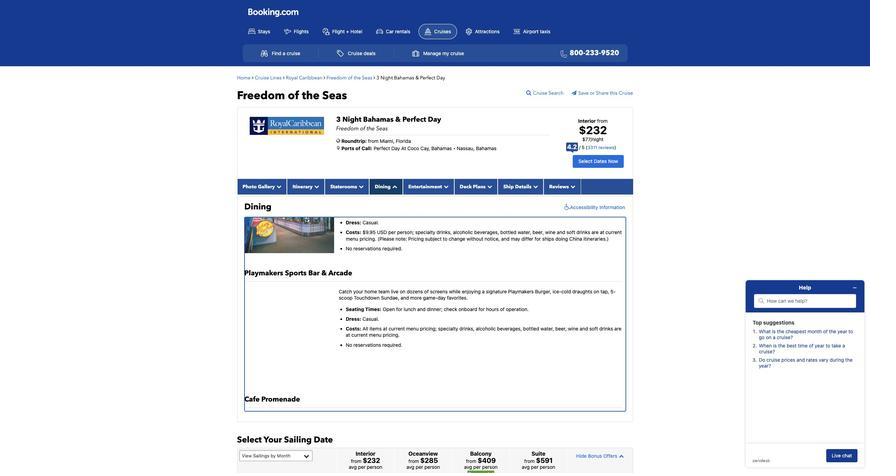Task type: describe. For each thing, give the bounding box(es) containing it.
current inside $9.95 usd per person; specialty drinks, alcoholic beverages, bottled water, beer, wine and soft drinks are at current menu pricing. (please note: pricing subject to change without notice, and may differ for ships doing china itineraries.)
[[606, 230, 622, 236]]

offers
[[604, 454, 618, 460]]

angle right image for freedom
[[374, 75, 375, 80]]

bottled inside $9.95 usd per person; specialty drinks, alcoholic beverages, bottled water, beer, wine and soft drinks are at current menu pricing. (please note: pricing subject to change without notice, and may differ for ships doing china itineraries.)
[[501, 230, 517, 236]]

enjoying
[[462, 289, 481, 295]]

chevron up image
[[618, 454, 624, 459]]

lunch
[[404, 307, 416, 313]]

person for $232
[[367, 465, 383, 471]]

$591
[[536, 457, 553, 465]]

specialty inside $9.95 usd per person; specialty drinks, alcoholic beverages, bottled water, beer, wine and soft drinks are at current menu pricing. (please note: pricing subject to change without notice, and may differ for ships doing china itineraries.)
[[415, 230, 436, 236]]

open
[[383, 307, 395, 313]]

interior
[[356, 451, 376, 458]]

night for 3 night bahamas & perfect day freedom of the seas
[[343, 115, 362, 124]]

airport taxis
[[523, 28, 551, 34]]

select          dates now
[[579, 159, 619, 164]]

hide
[[577, 454, 587, 460]]

night
[[592, 137, 604, 142]]

ports of call: perfect day at coco cay, bahamas • nassau, bahamas
[[342, 145, 497, 151]]

from for roundtrip: from miami, florida
[[368, 138, 379, 144]]

0 horizontal spatial for
[[396, 307, 403, 313]]

3311
[[588, 145, 598, 150]]

(please
[[378, 236, 394, 242]]

cafe
[[244, 395, 260, 405]]

cruises
[[434, 28, 451, 34]]

home link
[[237, 75, 251, 81]]

signature
[[486, 289, 507, 295]]

caribbean
[[299, 75, 323, 81]]

day for 3 night bahamas & perfect day
[[437, 75, 445, 81]]

chevron down image for reviews
[[569, 184, 576, 189]]

note:
[[396, 236, 407, 242]]

1 horizontal spatial menu
[[369, 333, 382, 339]]

this
[[610, 90, 618, 97]]

2 vertical spatial at
[[346, 333, 350, 339]]

attractions
[[475, 28, 500, 34]]

information
[[600, 205, 625, 210]]

without
[[467, 236, 484, 242]]

itineraries.)
[[584, 236, 609, 242]]

0 vertical spatial freedom
[[327, 75, 347, 81]]

cruise lines link
[[255, 75, 282, 81]]

team
[[379, 289, 390, 295]]

9520
[[601, 48, 619, 58]]

cruise lines
[[255, 75, 282, 81]]

wine inside $9.95 usd per person; specialty drinks, alcoholic beverages, bottled water, beer, wine and soft drinks are at current menu pricing. (please note: pricing subject to change without notice, and may differ for ships doing china itineraries.)
[[545, 230, 556, 236]]

accessibility information
[[570, 205, 625, 210]]

pricing. inside all items at current menu pricing; specialty drinks, alcoholic beverages, bottled water, beer, wine and soft drinks are at current menu pricing.
[[383, 333, 400, 339]]

water, inside $9.95 usd per person; specialty drinks, alcoholic beverages, bottled water, beer, wine and soft drinks are at current menu pricing. (please note: pricing subject to change without notice, and may differ for ships doing china itineraries.)
[[518, 230, 532, 236]]

menu inside $9.95 usd per person; specialty drinks, alcoholic beverages, bottled water, beer, wine and soft drinks are at current menu pricing. (please note: pricing subject to change without notice, and may differ for ships doing china itineraries.)
[[346, 236, 358, 242]]

bahamas inside the 3 night bahamas & perfect day freedom of the seas
[[363, 115, 394, 124]]

freedom of the seas main content
[[234, 70, 637, 474]]

alcoholic inside $9.95 usd per person; specialty drinks, alcoholic beverages, bottled water, beer, wine and soft drinks are at current menu pricing. (please note: pricing subject to change without notice, and may differ for ships doing china itineraries.)
[[453, 230, 473, 236]]

select your sailing date
[[237, 435, 333, 446]]

required. for pricing.
[[383, 343, 403, 348]]

plans
[[473, 184, 486, 190]]

1 vertical spatial freedom
[[237, 88, 285, 103]]

)
[[615, 145, 616, 150]]

1 angle right image from the left
[[252, 75, 254, 80]]

and inside all items at current menu pricing; specialty drinks, alcoholic beverages, bottled water, beer, wine and soft drinks are at current menu pricing.
[[580, 326, 588, 332]]

seas inside the 3 night bahamas & perfect day freedom of the seas
[[376, 125, 388, 133]]

day
[[438, 295, 446, 301]]

& for 3 night bahamas & perfect day
[[416, 75, 419, 81]]

deck plans
[[460, 184, 486, 190]]

dress: casual. for $9.95
[[346, 220, 379, 226]]

attractions link
[[460, 24, 505, 39]]

balcony
[[470, 451, 492, 458]]

1 vertical spatial seas
[[322, 88, 347, 103]]

roundtrip:
[[342, 138, 367, 144]]

playmakers inside catch your home team live on dozens of screens while enjoying a signature playmakers burger, ice-cold draughts on tap, 5- scoop touchdown sundae, and more game-day favorites.
[[508, 289, 534, 295]]

perfect for 3 night bahamas & perfect day
[[420, 75, 436, 81]]

scoop
[[339, 295, 353, 301]]

water, inside all items at current menu pricing; specialty drinks, alcoholic beverages, bottled water, beer, wine and soft drinks are at current menu pricing.
[[541, 326, 554, 332]]

person;
[[397, 230, 414, 236]]

call:
[[362, 145, 373, 151]]

cruises link
[[419, 24, 457, 39]]

of inside the 3 night bahamas & perfect day freedom of the seas
[[360, 125, 365, 133]]

are inside all items at current menu pricing; specialty drinks, alcoholic beverages, bottled water, beer, wine and soft drinks are at current menu pricing.
[[615, 326, 622, 332]]

per for $232
[[358, 465, 366, 471]]

flight + hotel link
[[317, 24, 368, 39]]

2 vertical spatial current
[[352, 333, 368, 339]]

angle right image for royal
[[324, 75, 326, 80]]

catch your home team live on dozens of screens while enjoying a signature playmakers burger, ice-cold draughts on tap, 5- scoop touchdown sundae, and more game-day favorites.
[[339, 289, 616, 301]]

$232 for interior from $232 $77 / night
[[579, 124, 607, 137]]

0 vertical spatial the
[[354, 75, 361, 81]]

flight
[[332, 28, 345, 34]]

manage my cruise
[[423, 50, 464, 56]]

entertainment
[[409, 184, 442, 190]]

notice,
[[485, 236, 500, 242]]

all items at current menu pricing; specialty drinks, alcoholic beverages, bottled water, beer, wine and soft drinks are at current menu pricing.
[[346, 326, 622, 339]]

select for select your sailing date
[[237, 435, 262, 446]]

details
[[515, 184, 532, 190]]

subject
[[425, 236, 442, 242]]

1 vertical spatial menu
[[406, 326, 419, 332]]

& for 3 night bahamas & perfect day freedom of the seas
[[395, 115, 401, 124]]

from for interior from $232 avg per person
[[351, 459, 362, 465]]

3 night bahamas & perfect day
[[377, 75, 445, 81]]

onboard
[[459, 307, 477, 313]]

of down royal
[[288, 88, 299, 103]]

from for balcony from $409 avg per person
[[466, 459, 477, 465]]

2 on from the left
[[594, 289, 600, 295]]

drinks inside $9.95 usd per person; specialty drinks, alcoholic beverages, bottled water, beer, wine and soft drinks are at current menu pricing. (please note: pricing subject to change without notice, and may differ for ships doing china itineraries.)
[[577, 230, 590, 236]]

costs: for menu
[[346, 230, 361, 236]]

5-
[[611, 289, 616, 295]]

no for at
[[346, 343, 352, 348]]

from for interior from $232 $77 / night
[[597, 118, 608, 124]]

airport
[[523, 28, 539, 34]]

chevron down image for entertainment
[[442, 184, 449, 189]]

$232 for interior from $232 avg per person
[[363, 457, 380, 465]]

times:
[[365, 307, 382, 313]]

cruise for find a cruise
[[287, 50, 300, 56]]

pricing
[[408, 236, 424, 242]]

cruise for manage my cruise
[[451, 50, 464, 56]]

a inside navigation
[[283, 50, 285, 56]]

airport taxis link
[[508, 24, 556, 39]]

reviews button
[[544, 179, 581, 195]]

screens
[[430, 289, 448, 295]]

search image
[[526, 90, 533, 95]]

tap,
[[601, 289, 609, 295]]

alcoholic inside all items at current menu pricing; specialty drinks, alcoholic beverages, bottled water, beer, wine and soft drinks are at current menu pricing.
[[476, 326, 496, 332]]

booking.com home image
[[248, 8, 298, 17]]

royal caribbean
[[286, 75, 323, 81]]

find a cruise
[[272, 50, 300, 56]]

$77
[[583, 137, 591, 142]]

hide bonus offers link
[[570, 451, 631, 463]]

save
[[579, 90, 589, 97]]

flights link
[[279, 24, 314, 39]]

0 horizontal spatial playmakers
[[244, 269, 283, 278]]

hotel
[[351, 28, 363, 34]]

deck
[[460, 184, 472, 190]]

0 vertical spatial freedom of the seas
[[327, 75, 372, 81]]

items
[[370, 326, 382, 332]]

person for $409
[[482, 465, 498, 471]]

your
[[354, 289, 363, 295]]

entertainment button
[[403, 179, 454, 195]]

and inside catch your home team live on dozens of screens while enjoying a signature playmakers burger, ice-cold draughts on tap, 5- scoop touchdown sundae, and more game-day favorites.
[[401, 295, 409, 301]]

staterooms
[[330, 184, 357, 190]]

florida
[[396, 138, 411, 144]]

differ
[[522, 236, 534, 242]]

1 horizontal spatial for
[[479, 307, 485, 313]]

flight + hotel
[[332, 28, 363, 34]]

chevron down image for ship details
[[532, 184, 538, 189]]

3 for 3 night bahamas & perfect day freedom of the seas
[[336, 115, 341, 124]]

avg for $232
[[349, 465, 357, 471]]

chevron down image for photo gallery
[[275, 184, 282, 189]]

800-
[[570, 48, 586, 58]]

1 vertical spatial dining
[[244, 201, 272, 213]]

paper plane image
[[572, 91, 579, 95]]

dining inside dropdown button
[[375, 184, 391, 190]]

cold
[[562, 289, 571, 295]]

promenade
[[262, 395, 300, 405]]

cruise for cruise search
[[533, 90, 548, 97]]

wheelchair image
[[563, 204, 570, 211]]

manage my cruise button
[[405, 47, 472, 60]]

& for playmakers sports bar & arcade
[[322, 269, 327, 278]]

perfect for 3 night bahamas & perfect day freedom of the seas
[[403, 115, 426, 124]]

from for suite from $591 avg per person
[[525, 459, 535, 465]]

drinks, inside $9.95 usd per person; specialty drinks, alcoholic beverages, bottled water, beer, wine and soft drinks are at current menu pricing. (please note: pricing subject to change without notice, and may differ for ships doing china itineraries.)
[[437, 230, 452, 236]]

dress: casual. for all
[[346, 317, 379, 323]]

chevron down image for deck plans
[[486, 184, 492, 189]]

miami,
[[380, 138, 395, 144]]

itinerary button
[[287, 179, 325, 195]]

interior from $232 avg per person
[[349, 451, 383, 471]]



Task type: locate. For each thing, give the bounding box(es) containing it.
avg for $591
[[522, 465, 530, 471]]

royal caribbean image
[[250, 117, 324, 135]]

person up the recommended image
[[482, 465, 498, 471]]

beverages, down operation.
[[497, 326, 522, 332]]

seating times: open for lunch and dinner; check onboard for hours of operation.
[[346, 307, 529, 313]]

day up the cay,
[[428, 115, 441, 124]]

1 horizontal spatial specialty
[[438, 326, 458, 332]]

1 vertical spatial pricing.
[[383, 333, 400, 339]]

draughts
[[573, 289, 593, 295]]

avg inside interior from $232 avg per person
[[349, 465, 357, 471]]

taxis
[[540, 28, 551, 34]]

0 vertical spatial current
[[606, 230, 622, 236]]

stays link
[[243, 24, 276, 39]]

0 horizontal spatial bottled
[[501, 230, 517, 236]]

1 avg from the left
[[349, 465, 357, 471]]

at down seating
[[346, 333, 350, 339]]

beverages, up the notice,
[[474, 230, 499, 236]]

the up the roundtrip: from miami, florida
[[367, 125, 375, 133]]

per for $285
[[416, 465, 423, 471]]

2 angle right image from the left
[[283, 75, 285, 80]]

1 no from the top
[[346, 246, 352, 252]]

2 required. from the top
[[383, 343, 403, 348]]

select up view
[[237, 435, 262, 446]]

chevron down image left dining dropdown button at the left of page
[[357, 184, 364, 189]]

day
[[437, 75, 445, 81], [428, 115, 441, 124], [392, 145, 400, 151]]

month
[[277, 454, 291, 459]]

2 vertical spatial perfect
[[374, 145, 390, 151]]

view
[[242, 454, 252, 459]]

day down the manage my cruise dropdown button
[[437, 75, 445, 81]]

chevron down image left itinerary
[[275, 184, 282, 189]]

dress: casual.
[[346, 220, 379, 226], [346, 317, 379, 323]]

ships
[[542, 236, 554, 242]]

soft inside $9.95 usd per person; specialty drinks, alcoholic beverages, bottled water, beer, wine and soft drinks are at current menu pricing. (please note: pricing subject to change without notice, and may differ for ships doing china itineraries.)
[[567, 230, 576, 236]]

freedom right caribbean
[[327, 75, 347, 81]]

per inside $9.95 usd per person; specialty drinks, alcoholic beverages, bottled water, beer, wine and soft drinks are at current menu pricing. (please note: pricing subject to change without notice, and may differ for ships doing china itineraries.)
[[389, 230, 396, 236]]

1 vertical spatial &
[[395, 115, 401, 124]]

4.2 / 5 ( 3311 reviews )
[[567, 144, 616, 151]]

0 vertical spatial /
[[591, 137, 592, 142]]

costs: for at
[[346, 326, 361, 332]]

menu left 'pricing;'
[[406, 326, 419, 332]]

save or share this cruise link
[[572, 90, 633, 97]]

no reservations required. down (please at the left of page
[[346, 246, 403, 252]]

select for select          dates now
[[579, 159, 593, 164]]

save or share this cruise
[[579, 90, 633, 97]]

1 vertical spatial freedom of the seas
[[237, 88, 347, 103]]

person down suite
[[540, 465, 556, 471]]

800-233-9520
[[570, 48, 619, 58]]

0 horizontal spatial soft
[[567, 230, 576, 236]]

1 horizontal spatial /
[[591, 137, 592, 142]]

$232 inside interior from $232 $77 / night
[[579, 124, 607, 137]]

1 horizontal spatial alcoholic
[[476, 326, 496, 332]]

1 dress: casual. from the top
[[346, 220, 379, 226]]

person down interior
[[367, 465, 383, 471]]

chevron down image inside the reviews 'dropdown button'
[[569, 184, 576, 189]]

1 vertical spatial perfect
[[403, 115, 426, 124]]

per down oceanview
[[416, 465, 423, 471]]

4 person from the left
[[540, 465, 556, 471]]

1 horizontal spatial select
[[579, 159, 593, 164]]

$9.95 usd per person; specialty drinks, alcoholic beverages, bottled water, beer, wine and soft drinks are at current menu pricing. (please note: pricing subject to change without notice, and may differ for ships doing china itineraries.)
[[346, 230, 622, 242]]

cruise left lines at the top left of the page
[[255, 75, 269, 81]]

for right open
[[396, 307, 403, 313]]

game-
[[423, 295, 438, 301]]

1 chevron down image from the left
[[357, 184, 364, 189]]

of down cruise deals link
[[348, 75, 353, 81]]

2 costs: from the top
[[346, 326, 361, 332]]

1 horizontal spatial are
[[615, 326, 622, 332]]

1 on from the left
[[400, 289, 406, 295]]

1 horizontal spatial a
[[482, 289, 485, 295]]

1 vertical spatial day
[[428, 115, 441, 124]]

from right interior
[[597, 118, 608, 124]]

chevron down image inside photo gallery dropdown button
[[275, 184, 282, 189]]

cruise left search
[[533, 90, 548, 97]]

recommended image
[[468, 472, 494, 474]]

sundae,
[[381, 295, 399, 301]]

& down travel menu navigation
[[416, 75, 419, 81]]

perfect down "miami,"
[[374, 145, 390, 151]]

2 chevron down image from the left
[[486, 184, 492, 189]]

lines
[[270, 75, 282, 81]]

1 horizontal spatial seas
[[362, 75, 372, 81]]

0 vertical spatial reservations
[[354, 246, 381, 252]]

no reservations required. for (please
[[346, 246, 403, 252]]

3 up globe icon
[[336, 115, 341, 124]]

current
[[606, 230, 622, 236], [389, 326, 405, 332], [352, 333, 368, 339]]

from inside interior from $232 avg per person
[[351, 459, 362, 465]]

0 horizontal spatial /
[[580, 145, 581, 150]]

3 inside the 3 night bahamas & perfect day freedom of the seas
[[336, 115, 341, 124]]

per up the recommended image
[[474, 465, 481, 471]]

cruise right this
[[619, 90, 633, 97]]

drinks, up to
[[437, 230, 452, 236]]

1 reservations from the top
[[354, 246, 381, 252]]

suite from $591 avg per person
[[522, 451, 556, 471]]

cruise inside dropdown button
[[451, 50, 464, 56]]

nassau,
[[457, 145, 475, 151]]

drinks, inside all items at current menu pricing; specialty drinks, alcoholic beverages, bottled water, beer, wine and soft drinks are at current menu pricing.
[[460, 326, 475, 332]]

/ inside the 4.2 / 5 ( 3311 reviews )
[[580, 145, 581, 150]]

alcoholic down hours
[[476, 326, 496, 332]]

casual. up $9.95
[[363, 220, 379, 226]]

select inside "select          dates now" link
[[579, 159, 593, 164]]

cruise left 'deals'
[[348, 50, 362, 56]]

casual. for $9.95
[[363, 220, 379, 226]]

view sailings by month
[[242, 454, 291, 459]]

current down "all"
[[352, 333, 368, 339]]

reservations down "all"
[[354, 343, 381, 348]]

on left tap,
[[594, 289, 600, 295]]

chevron down image left ship
[[486, 184, 492, 189]]

person inside oceanview from $285 avg per person
[[425, 465, 440, 471]]

seas up "miami,"
[[376, 125, 388, 133]]

800-233-9520 link
[[558, 48, 619, 58]]

1 vertical spatial drinks,
[[460, 326, 475, 332]]

1 cruise from the left
[[287, 50, 300, 56]]

2 no from the top
[[346, 343, 352, 348]]

bottled inside all items at current menu pricing; specialty drinks, alcoholic beverages, bottled water, beer, wine and soft drinks are at current menu pricing.
[[523, 326, 539, 332]]

date
[[314, 435, 333, 446]]

bahamas
[[394, 75, 414, 81], [363, 115, 394, 124], [432, 145, 452, 151], [476, 145, 497, 151]]

1 horizontal spatial cruise
[[451, 50, 464, 56]]

2 person from the left
[[425, 465, 440, 471]]

2 horizontal spatial &
[[416, 75, 419, 81]]

3 angle right image from the left
[[324, 75, 326, 80]]

per inside suite from $591 avg per person
[[531, 465, 539, 471]]

for left ships in the right of the page
[[535, 236, 541, 242]]

0 horizontal spatial menu
[[346, 236, 358, 242]]

casual. for all
[[363, 317, 379, 323]]

2 chevron down image from the left
[[313, 184, 319, 189]]

freedom of the seas down royal
[[237, 88, 347, 103]]

beer, inside all items at current menu pricing; specialty drinks, alcoholic beverages, bottled water, beer, wine and soft drinks are at current menu pricing.
[[556, 326, 567, 332]]

map marker image
[[337, 146, 340, 151]]

costs: left $9.95
[[346, 230, 361, 236]]

2 vertical spatial the
[[367, 125, 375, 133]]

2 no reservations required. from the top
[[346, 343, 403, 348]]

1 vertical spatial no
[[346, 343, 352, 348]]

the down caribbean
[[302, 88, 320, 103]]

dress: for all items at current menu pricing; specialty drinks, alcoholic beverages, bottled water, beer, wine and soft drinks are at current menu pricing.
[[346, 317, 361, 323]]

chevron down image
[[357, 184, 364, 189], [486, 184, 492, 189], [569, 184, 576, 189]]

usd
[[377, 230, 387, 236]]

avg inside oceanview from $285 avg per person
[[407, 465, 415, 471]]

may
[[511, 236, 520, 242]]

per inside interior from $232 avg per person
[[358, 465, 366, 471]]

1 vertical spatial casual.
[[363, 317, 379, 323]]

1 vertical spatial $232
[[363, 457, 380, 465]]

avg down interior
[[349, 465, 357, 471]]

per up (please at the left of page
[[389, 230, 396, 236]]

& inside the 3 night bahamas & perfect day freedom of the seas
[[395, 115, 401, 124]]

interior
[[578, 118, 596, 124]]

avg for $285
[[407, 465, 415, 471]]

(
[[586, 145, 588, 150]]

0 horizontal spatial drinks
[[577, 230, 590, 236]]

no reservations required. down items
[[346, 343, 403, 348]]

1 person from the left
[[367, 465, 383, 471]]

1 vertical spatial at
[[383, 326, 388, 332]]

2 reservations from the top
[[354, 343, 381, 348]]

cruise right find
[[287, 50, 300, 56]]

for left hours
[[479, 307, 485, 313]]

of down roundtrip:
[[356, 145, 361, 151]]

1 horizontal spatial drinks,
[[460, 326, 475, 332]]

at inside $9.95 usd per person; specialty drinks, alcoholic beverages, bottled water, beer, wine and soft drinks are at current menu pricing. (please note: pricing subject to change without notice, and may differ for ships doing china itineraries.)
[[600, 230, 605, 236]]

chevron down image for itinerary
[[313, 184, 319, 189]]

cruise for cruise lines
[[255, 75, 269, 81]]

$285
[[420, 457, 438, 465]]

per for $409
[[474, 465, 481, 471]]

from inside oceanview from $285 avg per person
[[409, 459, 419, 465]]

from inside interior from $232 $77 / night
[[597, 118, 608, 124]]

1 vertical spatial beer,
[[556, 326, 567, 332]]

seas down 'deals'
[[362, 75, 372, 81]]

of up game-
[[424, 289, 429, 295]]

& up the florida at the top of the page
[[395, 115, 401, 124]]

the inside the 3 night bahamas & perfect day freedom of the seas
[[367, 125, 375, 133]]

2 vertical spatial &
[[322, 269, 327, 278]]

search
[[549, 90, 564, 97]]

pricing. down open
[[383, 333, 400, 339]]

0 vertical spatial wine
[[545, 230, 556, 236]]

pricing.
[[360, 236, 377, 242], [383, 333, 400, 339]]

car rentals
[[386, 28, 411, 34]]

1 vertical spatial playmakers
[[508, 289, 534, 295]]

0 vertical spatial no
[[346, 246, 352, 252]]

1 horizontal spatial wine
[[568, 326, 579, 332]]

chevron down image for staterooms
[[357, 184, 364, 189]]

cruise right my
[[451, 50, 464, 56]]

$409
[[478, 457, 496, 465]]

dress: casual. up "all"
[[346, 317, 379, 323]]

dress: casual. up $9.95
[[346, 220, 379, 226]]

day left at
[[392, 145, 400, 151]]

soft
[[567, 230, 576, 236], [590, 326, 598, 332]]

bottled up may
[[501, 230, 517, 236]]

2 horizontal spatial seas
[[376, 125, 388, 133]]

a right enjoying
[[482, 289, 485, 295]]

1 vertical spatial drinks
[[600, 326, 613, 332]]

are inside $9.95 usd per person; specialty drinks, alcoholic beverages, bottled water, beer, wine and soft drinks are at current menu pricing. (please note: pricing subject to change without notice, and may differ for ships doing china itineraries.)
[[592, 230, 599, 236]]

wine inside all items at current menu pricing; specialty drinks, alcoholic beverages, bottled water, beer, wine and soft drinks are at current menu pricing.
[[568, 326, 579, 332]]

avg left $591
[[522, 465, 530, 471]]

3 chevron down image from the left
[[569, 184, 576, 189]]

car rentals link
[[371, 24, 416, 39]]

1 horizontal spatial dining
[[375, 184, 391, 190]]

0 vertical spatial select
[[579, 159, 593, 164]]

chevron down image inside itinerary dropdown button
[[313, 184, 319, 189]]

avg for $409
[[464, 465, 472, 471]]

avg inside suite from $591 avg per person
[[522, 465, 530, 471]]

chevron down image up wheelchair icon
[[569, 184, 576, 189]]

0 vertical spatial dress: casual.
[[346, 220, 379, 226]]

find a cruise link
[[253, 47, 308, 60]]

on right live on the left of page
[[400, 289, 406, 295]]

1 horizontal spatial bottled
[[523, 326, 539, 332]]

chevron up image
[[391, 184, 397, 189]]

1 chevron down image from the left
[[275, 184, 282, 189]]

day inside the 3 night bahamas & perfect day freedom of the seas
[[428, 115, 441, 124]]

roundtrip: from miami, florida
[[342, 138, 411, 144]]

/ left 5
[[580, 145, 581, 150]]

avg inside the balcony from $409 avg per person
[[464, 465, 472, 471]]

2 vertical spatial seas
[[376, 125, 388, 133]]

menu left (please at the left of page
[[346, 236, 358, 242]]

2 horizontal spatial at
[[600, 230, 605, 236]]

of right hours
[[500, 307, 505, 313]]

reservations down $9.95
[[354, 246, 381, 252]]

reviews
[[549, 184, 569, 190]]

0 horizontal spatial the
[[302, 88, 320, 103]]

angle right image right lines at the top left of the page
[[283, 75, 285, 80]]

seas
[[362, 75, 372, 81], [322, 88, 347, 103], [376, 125, 388, 133]]

chevron down image inside entertainment dropdown button
[[442, 184, 449, 189]]

& right bar
[[322, 269, 327, 278]]

photo
[[243, 184, 257, 190]]

by
[[271, 454, 276, 459]]

1 vertical spatial bottled
[[523, 326, 539, 332]]

1 horizontal spatial chevron down image
[[486, 184, 492, 189]]

chevron down image left deck
[[442, 184, 449, 189]]

1 required. from the top
[[383, 246, 403, 252]]

home
[[365, 289, 377, 295]]

menu down items
[[369, 333, 382, 339]]

globe image
[[336, 138, 341, 143]]

1 vertical spatial are
[[615, 326, 622, 332]]

3 person from the left
[[482, 465, 498, 471]]

dozens
[[407, 289, 423, 295]]

0 vertical spatial a
[[283, 50, 285, 56]]

costs:
[[346, 230, 361, 236], [346, 326, 361, 332]]

0 horizontal spatial at
[[346, 333, 350, 339]]

reservations for current
[[354, 343, 381, 348]]

1 vertical spatial 3
[[336, 115, 341, 124]]

avg down oceanview
[[407, 465, 415, 471]]

1 vertical spatial specialty
[[438, 326, 458, 332]]

from down interior
[[351, 459, 362, 465]]

at right items
[[383, 326, 388, 332]]

burger,
[[535, 289, 552, 295]]

bottled down operation.
[[523, 326, 539, 332]]

1 dress: from the top
[[346, 220, 361, 226]]

per down suite
[[531, 465, 539, 471]]

required. for note:
[[383, 246, 403, 252]]

0 vertical spatial $232
[[579, 124, 607, 137]]

playmakers up operation.
[[508, 289, 534, 295]]

from down suite
[[525, 459, 535, 465]]

now
[[609, 159, 619, 164]]

0 vertical spatial 3
[[377, 75, 379, 81]]

playmakers left sports
[[244, 269, 283, 278]]

night for 3 night bahamas & perfect day
[[381, 75, 393, 81]]

cruise for cruise deals
[[348, 50, 362, 56]]

1 horizontal spatial $232
[[579, 124, 607, 137]]

dinner;
[[427, 307, 443, 313]]

a inside catch your home team live on dozens of screens while enjoying a signature playmakers burger, ice-cold draughts on tap, 5- scoop touchdown sundae, and more game-day favorites.
[[482, 289, 485, 295]]

0 horizontal spatial chevron down image
[[357, 184, 364, 189]]

drinks inside all items at current menu pricing; specialty drinks, alcoholic beverages, bottled water, beer, wine and soft drinks are at current menu pricing.
[[600, 326, 613, 332]]

1 costs: from the top
[[346, 230, 361, 236]]

chevron down image inside the deck plans dropdown button
[[486, 184, 492, 189]]

pricing. down $9.95
[[360, 236, 377, 242]]

0 horizontal spatial are
[[592, 230, 599, 236]]

beverages,
[[474, 230, 499, 236], [497, 326, 522, 332]]

from up "call:"
[[368, 138, 379, 144]]

seas down the freedom of the seas link at left top
[[322, 88, 347, 103]]

1 vertical spatial water,
[[541, 326, 554, 332]]

perfect inside the 3 night bahamas & perfect day freedom of the seas
[[403, 115, 426, 124]]

0 vertical spatial required.
[[383, 246, 403, 252]]

suite
[[532, 451, 546, 458]]

0 vertical spatial soft
[[567, 230, 576, 236]]

1 horizontal spatial at
[[383, 326, 388, 332]]

perfect down the manage
[[420, 75, 436, 81]]

0 vertical spatial seas
[[362, 75, 372, 81]]

233-
[[586, 48, 601, 58]]

specialty down check
[[438, 326, 458, 332]]

drinks,
[[437, 230, 452, 236], [460, 326, 475, 332]]

chevron down image left reviews
[[532, 184, 538, 189]]

per inside oceanview from $285 avg per person
[[416, 465, 423, 471]]

avg up the recommended image
[[464, 465, 472, 471]]

beverages, inside all items at current menu pricing; specialty drinks, alcoholic beverages, bottled water, beer, wine and soft drinks are at current menu pricing.
[[497, 326, 522, 332]]

0 vertical spatial &
[[416, 75, 419, 81]]

chevron down image left staterooms
[[313, 184, 319, 189]]

2 dress: from the top
[[346, 317, 361, 323]]

dress: for $9.95 usd per person; specialty drinks, alcoholic beverages, bottled water, beer, wine and soft drinks are at current menu pricing. (please note: pricing subject to change without notice, and may differ for ships doing china itineraries.)
[[346, 220, 361, 226]]

2 avg from the left
[[407, 465, 415, 471]]

1 vertical spatial night
[[343, 115, 362, 124]]

a right find
[[283, 50, 285, 56]]

person for $285
[[425, 465, 440, 471]]

dress:
[[346, 220, 361, 226], [346, 317, 361, 323]]

photo gallery button
[[237, 179, 287, 195]]

chevron down image inside staterooms dropdown button
[[357, 184, 364, 189]]

operation.
[[506, 307, 529, 313]]

1 horizontal spatial water,
[[541, 326, 554, 332]]

2 dress: casual. from the top
[[346, 317, 379, 323]]

beer, inside $9.95 usd per person; specialty drinks, alcoholic beverages, bottled water, beer, wine and soft drinks are at current menu pricing. (please note: pricing subject to change without notice, and may differ for ships doing china itineraries.)
[[533, 230, 544, 236]]

chevron down image
[[275, 184, 282, 189], [313, 184, 319, 189], [442, 184, 449, 189], [532, 184, 538, 189]]

perfect up the florida at the top of the page
[[403, 115, 426, 124]]

0 vertical spatial beer,
[[533, 230, 544, 236]]

reservations for pricing.
[[354, 246, 381, 252]]

1 horizontal spatial pricing.
[[383, 333, 400, 339]]

costs: left "all"
[[346, 326, 361, 332]]

person
[[367, 465, 383, 471], [425, 465, 440, 471], [482, 465, 498, 471], [540, 465, 556, 471]]

travel menu navigation
[[243, 44, 628, 62]]

casual.
[[363, 220, 379, 226], [363, 317, 379, 323]]

from inside suite from $591 avg per person
[[525, 459, 535, 465]]

/ up the 4.2 / 5 ( 3311 reviews )
[[591, 137, 592, 142]]

2 vertical spatial menu
[[369, 333, 382, 339]]

3 for 3 night bahamas & perfect day
[[377, 75, 379, 81]]

1 horizontal spatial 3
[[377, 75, 379, 81]]

freedom inside the 3 night bahamas & perfect day freedom of the seas
[[336, 125, 359, 133]]

1 horizontal spatial on
[[594, 289, 600, 295]]

soft inside all items at current menu pricing; specialty drinks, alcoholic beverages, bottled water, beer, wine and soft drinks are at current menu pricing.
[[590, 326, 598, 332]]

$232 inside interior from $232 avg per person
[[363, 457, 380, 465]]

and
[[557, 230, 565, 236], [501, 236, 510, 242], [401, 295, 409, 301], [417, 307, 426, 313], [580, 326, 588, 332]]

night inside the 3 night bahamas & perfect day freedom of the seas
[[343, 115, 362, 124]]

beer,
[[533, 230, 544, 236], [556, 326, 567, 332]]

specialty inside all items at current menu pricing; specialty drinks, alcoholic beverages, bottled water, beer, wine and soft drinks are at current menu pricing.
[[438, 326, 458, 332]]

+
[[346, 28, 349, 34]]

0 horizontal spatial dining
[[244, 201, 272, 213]]

person down oceanview
[[425, 465, 440, 471]]

angle right image right home
[[252, 75, 254, 80]]

0 vertical spatial costs:
[[346, 230, 361, 236]]

angle right image
[[252, 75, 254, 80], [283, 75, 285, 80], [324, 75, 326, 80], [374, 75, 375, 80]]

no reservations required. for menu
[[346, 343, 403, 348]]

no for menu
[[346, 246, 352, 252]]

current down open
[[389, 326, 405, 332]]

1 vertical spatial the
[[302, 88, 320, 103]]

share
[[596, 90, 609, 97]]

at up itineraries.)
[[600, 230, 605, 236]]

per for $591
[[531, 465, 539, 471]]

angle right image right caribbean
[[324, 75, 326, 80]]

2 vertical spatial day
[[392, 145, 400, 151]]

1 vertical spatial current
[[389, 326, 405, 332]]

0 vertical spatial at
[[600, 230, 605, 236]]

day for 3 night bahamas & perfect day freedom of the seas
[[428, 115, 441, 124]]

pricing. inside $9.95 usd per person; specialty drinks, alcoholic beverages, bottled water, beer, wine and soft drinks are at current menu pricing. (please note: pricing subject to change without notice, and may differ for ships doing china itineraries.)
[[360, 236, 377, 242]]

1 no reservations required. from the top
[[346, 246, 403, 252]]

0 horizontal spatial on
[[400, 289, 406, 295]]

1 vertical spatial a
[[482, 289, 485, 295]]

1 horizontal spatial soft
[[590, 326, 598, 332]]

cruise inside cruise deals link
[[348, 50, 362, 56]]

1 horizontal spatial night
[[381, 75, 393, 81]]

2 casual. from the top
[[363, 317, 379, 323]]

wine
[[545, 230, 556, 236], [568, 326, 579, 332]]

the down cruise deals link
[[354, 75, 361, 81]]

per down interior
[[358, 465, 366, 471]]

beverages, inside $9.95 usd per person; specialty drinks, alcoholic beverages, bottled water, beer, wine and soft drinks are at current menu pricing. (please note: pricing subject to change without notice, and may differ for ships doing china itineraries.)
[[474, 230, 499, 236]]

ports
[[342, 145, 354, 151]]

of inside catch your home team live on dozens of screens while enjoying a signature playmakers burger, ice-cold draughts on tap, 5- scoop touchdown sundae, and more game-day favorites.
[[424, 289, 429, 295]]

1 vertical spatial soft
[[590, 326, 598, 332]]

0 horizontal spatial &
[[322, 269, 327, 278]]

freedom down cruise lines
[[237, 88, 285, 103]]

3 chevron down image from the left
[[442, 184, 449, 189]]

4 angle right image from the left
[[374, 75, 375, 80]]

3 right the freedom of the seas link at left top
[[377, 75, 379, 81]]

/ inside interior from $232 $77 / night
[[591, 137, 592, 142]]

person inside the balcony from $409 avg per person
[[482, 465, 498, 471]]

from for oceanview from $285 avg per person
[[409, 459, 419, 465]]

menu
[[346, 236, 358, 242], [406, 326, 419, 332], [369, 333, 382, 339]]

staterooms button
[[325, 179, 369, 195]]

0 horizontal spatial beer,
[[533, 230, 544, 236]]

from down oceanview
[[409, 459, 419, 465]]

person inside suite from $591 avg per person
[[540, 465, 556, 471]]

freedom up roundtrip:
[[336, 125, 359, 133]]

1 casual. from the top
[[363, 220, 379, 226]]

0 vertical spatial dining
[[375, 184, 391, 190]]

bar
[[308, 269, 320, 278]]

itinerary
[[293, 184, 313, 190]]

1 vertical spatial dress:
[[346, 317, 361, 323]]

4 avg from the left
[[522, 465, 530, 471]]

0 horizontal spatial water,
[[518, 230, 532, 236]]

angle right image for cruise
[[283, 75, 285, 80]]

0 horizontal spatial 3
[[336, 115, 341, 124]]

0 horizontal spatial alcoholic
[[453, 230, 473, 236]]

person inside interior from $232 avg per person
[[367, 465, 383, 471]]

2 cruise from the left
[[451, 50, 464, 56]]

chevron down image inside ship details dropdown button
[[532, 184, 538, 189]]

person for $591
[[540, 465, 556, 471]]

home
[[237, 75, 251, 81]]

for inside $9.95 usd per person; specialty drinks, alcoholic beverages, bottled water, beer, wine and soft drinks are at current menu pricing. (please note: pricing subject to change without notice, and may differ for ships doing china itineraries.)
[[535, 236, 541, 242]]

playmakers sports bar & arcade
[[244, 269, 352, 278]]

from inside the balcony from $409 avg per person
[[466, 459, 477, 465]]

3 avg from the left
[[464, 465, 472, 471]]

royal caribbean link
[[286, 75, 323, 81]]

1 vertical spatial wine
[[568, 326, 579, 332]]

dining button
[[369, 179, 403, 195]]

freedom of the seas link
[[327, 75, 374, 81]]

4 chevron down image from the left
[[532, 184, 538, 189]]

freedom of the seas down cruise deals link
[[327, 75, 372, 81]]

ship
[[504, 184, 514, 190]]

of up roundtrip:
[[360, 125, 365, 133]]

per inside the balcony from $409 avg per person
[[474, 465, 481, 471]]

cruise
[[348, 50, 362, 56], [255, 75, 269, 81], [533, 90, 548, 97], [619, 90, 633, 97]]

0 horizontal spatial $232
[[363, 457, 380, 465]]



Task type: vqa. For each thing, say whether or not it's contained in the screenshot.


